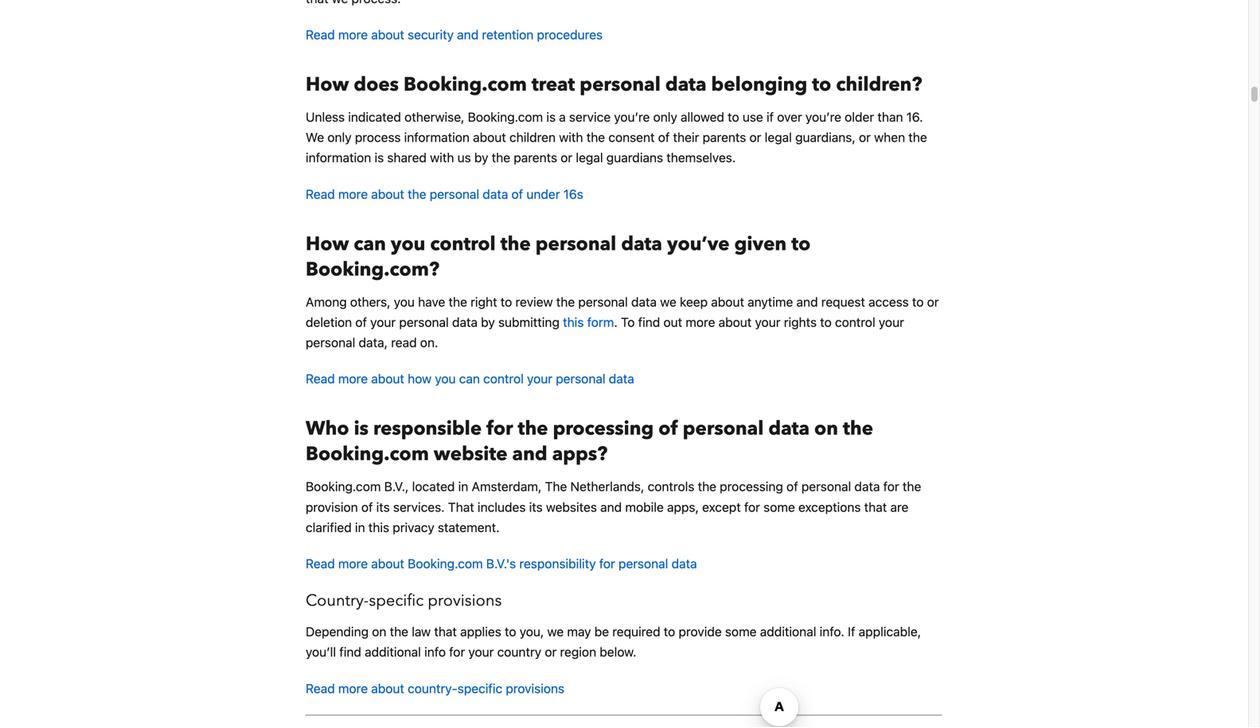 Task type: describe. For each thing, give the bounding box(es) containing it.
of inside among others, you have the right to review the personal data we keep about anytime and request access to or deletion of your personal data by submitting
[[355, 315, 367, 330]]

read more about the personal data of under 16s link
[[306, 187, 584, 202]]

personal down . to find out more about your rights to control your personal data, read on.
[[556, 372, 606, 387]]

law
[[412, 625, 431, 640]]

right
[[471, 295, 497, 310]]

amsterdam,
[[472, 480, 542, 495]]

security
[[408, 27, 454, 42]]

does
[[354, 72, 399, 98]]

allowed
[[681, 109, 725, 125]]

read more about booking.com b.v.'s responsibility for personal data link
[[306, 557, 697, 572]]

statement.
[[438, 520, 500, 535]]

some inside depending on the law that applies to you, we may be required to provide some additional info. if applicable, you'll find additional info for your country or region below.
[[725, 625, 757, 640]]

find inside . to find out more about your rights to control your personal data, read on.
[[638, 315, 660, 330]]

apps,
[[667, 500, 699, 515]]

0 vertical spatial information
[[404, 130, 470, 145]]

read more about security and retention procedures
[[306, 27, 603, 42]]

0 vertical spatial parents
[[703, 130, 746, 145]]

privacy
[[393, 520, 435, 535]]

16s
[[564, 187, 584, 202]]

. to find out more about your rights to control your personal data, read on.
[[306, 315, 905, 350]]

read for read more about country-specific provisions
[[306, 681, 335, 697]]

1 horizontal spatial only
[[653, 109, 678, 125]]

netherlands,
[[571, 480, 645, 495]]

2 you're from the left
[[806, 109, 842, 125]]

can inside the how can you control the personal data you've given to booking.com?
[[354, 231, 386, 257]]

about inside among others, you have the right to review the personal data we keep about anytime and request access to or deletion of your personal data by submitting
[[711, 295, 745, 310]]

if
[[848, 625, 856, 640]]

out
[[664, 315, 683, 330]]

how can you control the personal data you've given to booking.com?
[[306, 231, 811, 283]]

your down access on the right
[[879, 315, 905, 330]]

booking.com?
[[306, 257, 440, 283]]

responsibility
[[520, 557, 596, 572]]

16.
[[907, 109, 923, 125]]

personal up service on the top of page
[[580, 72, 661, 98]]

control inside the how can you control the personal data you've given to booking.com?
[[430, 231, 496, 257]]

to inside the how can you control the personal data you've given to booking.com?
[[792, 231, 811, 257]]

request
[[822, 295, 866, 310]]

read more about how you can control your personal data
[[306, 372, 635, 387]]

we
[[306, 130, 324, 145]]

read more about country-specific provisions
[[306, 681, 565, 697]]

process
[[355, 130, 401, 145]]

this inside booking.com b.v., located in amsterdam, the netherlands, controls the processing of personal data for the provision of its services. that includes its websites and mobile apps, except for some exceptions that are clarified in this privacy statement.
[[369, 520, 390, 535]]

themselves.
[[667, 150, 736, 165]]

we inside among others, you have the right to review the personal data we keep about anytime and request access to or deletion of your personal data by submitting
[[660, 295, 677, 310]]

more inside . to find out more about your rights to control your personal data, read on.
[[686, 315, 715, 330]]

and right security
[[457, 27, 479, 42]]

websites
[[546, 500, 597, 515]]

to
[[621, 315, 635, 330]]

booking.com up otherwise,
[[404, 72, 527, 98]]

have
[[418, 295, 445, 310]]

applies
[[460, 625, 502, 640]]

booking.com inside booking.com b.v., located in amsterdam, the netherlands, controls the processing of personal data for the provision of its services. that includes its websites and mobile apps, except for some exceptions that are clarified in this privacy statement.
[[306, 480, 381, 495]]

1 horizontal spatial legal
[[765, 130, 792, 145]]

use
[[743, 109, 764, 125]]

shared
[[387, 150, 427, 165]]

to inside . to find out more about your rights to control your personal data, read on.
[[820, 315, 832, 330]]

read more about booking.com b.v.'s responsibility for personal data
[[306, 557, 697, 572]]

for right 'except'
[[745, 500, 760, 515]]

0 horizontal spatial with
[[430, 150, 454, 165]]

who is responsible for the processing of personal data on the booking.com website and apps?
[[306, 416, 874, 468]]

1 you're from the left
[[614, 109, 650, 125]]

region
[[560, 645, 597, 660]]

about down shared
[[371, 187, 405, 202]]

provide
[[679, 625, 722, 640]]

2 its from the left
[[529, 500, 543, 515]]

country
[[497, 645, 542, 660]]

deletion
[[306, 315, 352, 330]]

among others, you have the right to review the personal data we keep about anytime and request access to or deletion of your personal data by submitting
[[306, 295, 939, 330]]

about up country-specific provisions
[[371, 557, 405, 572]]

2 vertical spatial control
[[483, 372, 524, 387]]

read for read more about security and retention procedures
[[306, 27, 335, 42]]

by inside unless indicated otherwise, booking.com is a service you're only allowed to use if over you're older than 16. we only process information about children with the consent of their parents or legal guardians, or when the information is shared with us by the parents or legal guardians themselves.
[[475, 150, 489, 165]]

about left how
[[371, 372, 405, 387]]

more for read more about security and retention procedures
[[338, 27, 368, 42]]

more for read more about the personal data of under 16s
[[338, 187, 368, 202]]

0 vertical spatial is
[[547, 109, 556, 125]]

under
[[527, 187, 560, 202]]

others,
[[350, 295, 391, 310]]

your inside depending on the law that applies to you, we may be required to provide some additional info. if applicable, you'll find additional info for your country or region below.
[[469, 645, 494, 660]]

personal up the on.
[[399, 315, 449, 330]]

you for can
[[391, 231, 426, 257]]

to left "provide" on the right of page
[[664, 625, 676, 640]]

that inside depending on the law that applies to you, we may be required to provide some additional info. if applicable, you'll find additional info for your country or region below.
[[434, 625, 457, 640]]

read more about country-specific provisions link
[[306, 681, 565, 697]]

1 vertical spatial can
[[459, 372, 480, 387]]

0 vertical spatial in
[[458, 480, 468, 495]]

your down submitting
[[527, 372, 553, 387]]

1 its from the left
[[376, 500, 390, 515]]

personal inside the how can you control the personal data you've given to booking.com?
[[536, 231, 617, 257]]

and inside among others, you have the right to review the personal data we keep about anytime and request access to or deletion of your personal data by submitting
[[797, 295, 818, 310]]

more for read more about how you can control your personal data
[[338, 372, 368, 387]]

treat
[[532, 72, 575, 98]]

than
[[878, 109, 903, 125]]

read more about the personal data of under 16s
[[306, 187, 584, 202]]

and inside booking.com b.v., located in amsterdam, the netherlands, controls the processing of personal data for the provision of its services. that includes its websites and mobile apps, except for some exceptions that are clarified in this privacy statement.
[[601, 500, 622, 515]]

personal inside booking.com b.v., located in amsterdam, the netherlands, controls the processing of personal data for the provision of its services. that includes its websites and mobile apps, except for some exceptions that are clarified in this privacy statement.
[[802, 480, 851, 495]]

b.v.'s
[[486, 557, 516, 572]]

of inside who is responsible for the processing of personal data on the booking.com website and apps?
[[659, 416, 678, 443]]

how for how does booking.com treat personal data belonging to children?
[[306, 72, 349, 98]]

access
[[869, 295, 909, 310]]

2 vertical spatial you
[[435, 372, 456, 387]]

for up are
[[884, 480, 900, 495]]

guardians,
[[796, 130, 856, 145]]

you for others,
[[394, 295, 415, 310]]

form
[[587, 315, 614, 330]]

the inside depending on the law that applies to you, we may be required to provide some additional info. if applicable, you'll find additional info for your country or region below.
[[390, 625, 409, 640]]

how
[[408, 372, 432, 387]]

website
[[434, 442, 508, 468]]

controls
[[648, 480, 695, 495]]

control inside . to find out more about your rights to control your personal data, read on.
[[835, 315, 876, 330]]

service
[[569, 109, 611, 125]]

booking.com b.v., located in amsterdam, the netherlands, controls the processing of personal data for the provision of its services. that includes its websites and mobile apps, except for some exceptions that are clarified in this privacy statement.
[[306, 480, 922, 535]]

you've
[[667, 231, 730, 257]]

0 vertical spatial additional
[[760, 625, 817, 640]]

if
[[767, 109, 774, 125]]

mobile
[[625, 500, 664, 515]]

their
[[673, 130, 700, 145]]

the inside the how can you control the personal data you've given to booking.com?
[[501, 231, 531, 257]]

more for read more about country-specific provisions
[[338, 681, 368, 697]]

1 vertical spatial in
[[355, 520, 365, 535]]

over
[[777, 109, 803, 125]]

to left the you,
[[505, 625, 516, 640]]

info
[[425, 645, 446, 660]]

for right the 'responsibility'
[[599, 557, 615, 572]]

you'll
[[306, 645, 336, 660]]

how does booking.com treat personal data belonging to children?
[[306, 72, 923, 98]]

personal up form
[[578, 295, 628, 310]]

and inside who is responsible for the processing of personal data on the booking.com website and apps?
[[512, 442, 548, 468]]

read more about security and retention procedures link
[[306, 27, 603, 42]]

or up 16s
[[561, 150, 573, 165]]

unless
[[306, 109, 345, 125]]

0 horizontal spatial parents
[[514, 150, 557, 165]]

is inside who is responsible for the processing of personal data on the booking.com website and apps?
[[354, 416, 369, 443]]

given
[[735, 231, 787, 257]]

or down older
[[859, 130, 871, 145]]

data inside booking.com b.v., located in amsterdam, the netherlands, controls the processing of personal data for the provision of its services. that includes its websites and mobile apps, except for some exceptions that are clarified in this privacy statement.
[[855, 480, 880, 495]]

some inside booking.com b.v., located in amsterdam, the netherlands, controls the processing of personal data for the provision of its services. that includes its websites and mobile apps, except for some exceptions that are clarified in this privacy statement.
[[764, 500, 795, 515]]

on inside who is responsible for the processing of personal data on the booking.com website and apps?
[[815, 416, 839, 443]]

located
[[412, 480, 455, 495]]

info.
[[820, 625, 845, 640]]

belonging
[[712, 72, 808, 98]]



Task type: vqa. For each thing, say whether or not it's contained in the screenshot.
leftmost the only
yes



Task type: locate. For each thing, give the bounding box(es) containing it.
services.
[[393, 500, 445, 515]]

b.v.,
[[384, 480, 409, 495]]

personal down mobile
[[619, 557, 668, 572]]

find
[[638, 315, 660, 330], [339, 645, 362, 660]]

your inside among others, you have the right to review the personal data we keep about anytime and request access to or deletion of your personal data by submitting
[[370, 315, 396, 330]]

1 vertical spatial additional
[[365, 645, 421, 660]]

the
[[587, 130, 605, 145], [909, 130, 928, 145], [492, 150, 511, 165], [408, 187, 426, 202], [501, 231, 531, 257], [449, 295, 467, 310], [556, 295, 575, 310], [518, 416, 548, 443], [843, 416, 874, 443], [698, 480, 717, 495], [903, 480, 922, 495], [390, 625, 409, 640]]

in right clarified
[[355, 520, 365, 535]]

you inside among others, you have the right to review the personal data we keep about anytime and request access to or deletion of your personal data by submitting
[[394, 295, 415, 310]]

that
[[448, 500, 474, 515]]

your up data,
[[370, 315, 396, 330]]

that up the info
[[434, 625, 457, 640]]

1 vertical spatial is
[[375, 150, 384, 165]]

parents down allowed
[[703, 130, 746, 145]]

1 vertical spatial some
[[725, 625, 757, 640]]

how
[[306, 72, 349, 98], [306, 231, 349, 257]]

.
[[614, 315, 618, 330]]

1 horizontal spatial in
[[458, 480, 468, 495]]

1 vertical spatial legal
[[576, 150, 603, 165]]

personal inside who is responsible for the processing of personal data on the booking.com website and apps?
[[683, 416, 764, 443]]

information
[[404, 130, 470, 145], [306, 150, 371, 165]]

information down we
[[306, 150, 371, 165]]

read for read more about how you can control your personal data
[[306, 372, 335, 387]]

1 vertical spatial processing
[[720, 480, 784, 495]]

0 horizontal spatial that
[[434, 625, 457, 640]]

booking.com up b.v.,
[[306, 442, 429, 468]]

can up others,
[[354, 231, 386, 257]]

about left security
[[371, 27, 405, 42]]

0 vertical spatial that
[[865, 500, 887, 515]]

0 horizontal spatial processing
[[553, 416, 654, 443]]

only right we
[[328, 130, 352, 145]]

1 horizontal spatial find
[[638, 315, 660, 330]]

provision
[[306, 500, 358, 515]]

to right the rights on the right top
[[820, 315, 832, 330]]

its down b.v.,
[[376, 500, 390, 515]]

about down anytime
[[719, 315, 752, 330]]

indicated
[[348, 109, 401, 125]]

1 vertical spatial provisions
[[506, 681, 565, 697]]

0 vertical spatial this
[[563, 315, 584, 330]]

0 horizontal spatial provisions
[[428, 591, 502, 612]]

includes
[[478, 500, 526, 515]]

1 horizontal spatial can
[[459, 372, 480, 387]]

0 vertical spatial provisions
[[428, 591, 502, 612]]

for inside depending on the law that applies to you, we may be required to provide some additional info. if applicable, you'll find additional info for your country or region below.
[[449, 645, 465, 660]]

children
[[510, 130, 556, 145]]

0 horizontal spatial you're
[[614, 109, 650, 125]]

about inside unless indicated otherwise, booking.com is a service you're only allowed to use if over you're older than 16. we only process information about children with the consent of their parents or legal guardians, or when the information is shared with us by the parents or legal guardians themselves.
[[473, 130, 506, 145]]

for right the info
[[449, 645, 465, 660]]

rights
[[784, 315, 817, 330]]

1 vertical spatial that
[[434, 625, 457, 640]]

or inside among others, you have the right to review the personal data we keep about anytime and request access to or deletion of your personal data by submitting
[[927, 295, 939, 310]]

is right who
[[354, 416, 369, 443]]

this form
[[563, 315, 614, 330]]

0 vertical spatial with
[[559, 130, 583, 145]]

personal up exceptions
[[802, 480, 851, 495]]

control down request
[[835, 315, 876, 330]]

the
[[545, 480, 567, 495]]

to left use on the top right of page
[[728, 109, 740, 125]]

1 how from the top
[[306, 72, 349, 98]]

legal up 16s
[[576, 150, 603, 165]]

1 vertical spatial information
[[306, 150, 371, 165]]

or right access on the right
[[927, 295, 939, 310]]

anytime
[[748, 295, 793, 310]]

by right us in the left of the page
[[475, 150, 489, 165]]

personal
[[580, 72, 661, 98], [430, 187, 480, 202], [536, 231, 617, 257], [578, 295, 628, 310], [399, 315, 449, 330], [306, 335, 355, 350], [556, 372, 606, 387], [683, 416, 764, 443], [802, 480, 851, 495], [619, 557, 668, 572]]

you're up consent
[[614, 109, 650, 125]]

1 vertical spatial specific
[[458, 681, 503, 697]]

your down applies
[[469, 645, 494, 660]]

booking.com
[[404, 72, 527, 98], [468, 109, 543, 125], [306, 442, 429, 468], [306, 480, 381, 495], [408, 557, 483, 572]]

0 vertical spatial specific
[[369, 591, 424, 612]]

find inside depending on the law that applies to you, we may be required to provide some additional info. if applicable, you'll find additional info for your country or region below.
[[339, 645, 362, 660]]

a
[[559, 109, 566, 125]]

0 horizontal spatial we
[[548, 625, 564, 640]]

clarified
[[306, 520, 352, 535]]

1 vertical spatial find
[[339, 645, 362, 660]]

control
[[430, 231, 496, 257], [835, 315, 876, 330], [483, 372, 524, 387]]

legal
[[765, 130, 792, 145], [576, 150, 603, 165]]

processing inside who is responsible for the processing of personal data on the booking.com website and apps?
[[553, 416, 654, 443]]

children?
[[836, 72, 923, 98]]

1 horizontal spatial some
[[764, 500, 795, 515]]

how up unless
[[306, 72, 349, 98]]

booking.com up 'provision'
[[306, 480, 381, 495]]

0 vertical spatial legal
[[765, 130, 792, 145]]

1 horizontal spatial parents
[[703, 130, 746, 145]]

data inside who is responsible for the processing of personal data on the booking.com website and apps?
[[769, 416, 810, 443]]

about left country-
[[371, 681, 405, 697]]

on down country-specific provisions
[[372, 625, 387, 640]]

additional left info.
[[760, 625, 817, 640]]

find down depending
[[339, 645, 362, 660]]

on
[[815, 416, 839, 443], [372, 625, 387, 640]]

or inside depending on the law that applies to you, we may be required to provide some additional info. if applicable, you'll find additional info for your country or region below.
[[545, 645, 557, 660]]

for
[[487, 416, 513, 443], [884, 480, 900, 495], [745, 500, 760, 515], [599, 557, 615, 572], [449, 645, 465, 660]]

1 horizontal spatial on
[[815, 416, 839, 443]]

how up among
[[306, 231, 349, 257]]

1 horizontal spatial we
[[660, 295, 677, 310]]

4 read from the top
[[306, 557, 335, 572]]

you right how
[[435, 372, 456, 387]]

2 horizontal spatial is
[[547, 109, 556, 125]]

we
[[660, 295, 677, 310], [548, 625, 564, 640]]

unless indicated otherwise, booking.com is a service you're only allowed to use if over you're older than 16. we only process information about children with the consent of their parents or legal guardians, or when the information is shared with us by the parents or legal guardians themselves.
[[306, 109, 928, 165]]

0 vertical spatial can
[[354, 231, 386, 257]]

1 horizontal spatial information
[[404, 130, 470, 145]]

older
[[845, 109, 875, 125]]

by inside among others, you have the right to review the personal data we keep about anytime and request access to or deletion of your personal data by submitting
[[481, 315, 495, 330]]

personal inside . to find out more about your rights to control your personal data, read on.
[[306, 335, 355, 350]]

among
[[306, 295, 347, 310]]

more down data,
[[338, 372, 368, 387]]

keep
[[680, 295, 708, 310]]

more
[[338, 27, 368, 42], [338, 187, 368, 202], [686, 315, 715, 330], [338, 372, 368, 387], [338, 557, 368, 572], [338, 681, 368, 697]]

to right given
[[792, 231, 811, 257]]

some right "provide" on the right of page
[[725, 625, 757, 640]]

this left privacy
[[369, 520, 390, 535]]

information down otherwise,
[[404, 130, 470, 145]]

in up "that"
[[458, 480, 468, 495]]

its right includes
[[529, 500, 543, 515]]

can
[[354, 231, 386, 257], [459, 372, 480, 387]]

1 horizontal spatial its
[[529, 500, 543, 515]]

applicable,
[[859, 625, 921, 640]]

processing inside booking.com b.v., located in amsterdam, the netherlands, controls the processing of personal data for the provision of its services. that includes its websites and mobile apps, except for some exceptions that are clarified in this privacy statement.
[[720, 480, 784, 495]]

in
[[458, 480, 468, 495], [355, 520, 365, 535]]

1 read from the top
[[306, 27, 335, 42]]

additional down "law"
[[365, 645, 421, 660]]

for inside who is responsible for the processing of personal data on the booking.com website and apps?
[[487, 416, 513, 443]]

1 vertical spatial you
[[394, 295, 415, 310]]

more down depending
[[338, 681, 368, 697]]

data inside the how can you control the personal data you've given to booking.com?
[[621, 231, 663, 257]]

about right the keep on the right
[[711, 295, 745, 310]]

can right how
[[459, 372, 480, 387]]

0 horizontal spatial is
[[354, 416, 369, 443]]

1 vertical spatial how
[[306, 231, 349, 257]]

1 horizontal spatial you're
[[806, 109, 842, 125]]

you're up the guardians,
[[806, 109, 842, 125]]

we left may
[[548, 625, 564, 640]]

3 read from the top
[[306, 372, 335, 387]]

read for read more about the personal data of under 16s
[[306, 187, 335, 202]]

country-
[[306, 591, 369, 612]]

we inside depending on the law that applies to you, we may be required to provide some additional info. if applicable, you'll find additional info for your country or region below.
[[548, 625, 564, 640]]

1 horizontal spatial provisions
[[506, 681, 565, 697]]

you inside the how can you control the personal data you've given to booking.com?
[[391, 231, 426, 257]]

depending
[[306, 625, 369, 640]]

you're
[[614, 109, 650, 125], [806, 109, 842, 125]]

this
[[563, 315, 584, 330], [369, 520, 390, 535]]

0 vertical spatial processing
[[553, 416, 654, 443]]

about inside . to find out more about your rights to control your personal data, read on.
[[719, 315, 752, 330]]

0 vertical spatial some
[[764, 500, 795, 515]]

to inside unless indicated otherwise, booking.com is a service you're only allowed to use if over you're older than 16. we only process information about children with the consent of their parents or legal guardians, or when the information is shared with us by the parents or legal guardians themselves.
[[728, 109, 740, 125]]

and down netherlands,
[[601, 500, 622, 515]]

to right access on the right
[[913, 295, 924, 310]]

1 horizontal spatial with
[[559, 130, 583, 145]]

1 vertical spatial by
[[481, 315, 495, 330]]

booking.com down statement.
[[408, 557, 483, 572]]

personal down 16s
[[536, 231, 617, 257]]

is down process
[[375, 150, 384, 165]]

country-
[[408, 681, 458, 697]]

more down the keep on the right
[[686, 315, 715, 330]]

how for how can you control the personal data you've given to booking.com?
[[306, 231, 349, 257]]

how inside the how can you control the personal data you've given to booking.com?
[[306, 231, 349, 257]]

of
[[658, 130, 670, 145], [512, 187, 523, 202], [355, 315, 367, 330], [659, 416, 678, 443], [787, 480, 798, 495], [361, 500, 373, 515]]

to up the guardians,
[[812, 72, 832, 98]]

parents down children
[[514, 150, 557, 165]]

1 vertical spatial control
[[835, 315, 876, 330]]

0 horizontal spatial some
[[725, 625, 757, 640]]

1 vertical spatial we
[[548, 625, 564, 640]]

more for read more about booking.com b.v.'s responsibility for personal data
[[338, 557, 368, 572]]

by down right
[[481, 315, 495, 330]]

5 read from the top
[[306, 681, 335, 697]]

read
[[306, 27, 335, 42], [306, 187, 335, 202], [306, 372, 335, 387], [306, 557, 335, 572], [306, 681, 335, 697]]

your
[[370, 315, 396, 330], [755, 315, 781, 330], [879, 315, 905, 330], [527, 372, 553, 387], [469, 645, 494, 660]]

or
[[750, 130, 762, 145], [859, 130, 871, 145], [561, 150, 573, 165], [927, 295, 939, 310], [545, 645, 557, 660]]

read for read more about booking.com b.v.'s responsibility for personal data
[[306, 557, 335, 572]]

is left a
[[547, 109, 556, 125]]

and up amsterdam,
[[512, 442, 548, 468]]

find right to
[[638, 315, 660, 330]]

processing up netherlands,
[[553, 416, 654, 443]]

0 horizontal spatial information
[[306, 150, 371, 165]]

1 horizontal spatial processing
[[720, 480, 784, 495]]

0 vertical spatial only
[[653, 109, 678, 125]]

provisions down the country in the bottom left of the page
[[506, 681, 565, 697]]

0 vertical spatial control
[[430, 231, 496, 257]]

booking.com up children
[[468, 109, 543, 125]]

its
[[376, 500, 390, 515], [529, 500, 543, 515]]

0 horizontal spatial specific
[[369, 591, 424, 612]]

with
[[559, 130, 583, 145], [430, 150, 454, 165]]

retention
[[482, 27, 534, 42]]

be
[[595, 625, 609, 640]]

booking.com inside unless indicated otherwise, booking.com is a service you're only allowed to use if over you're older than 16. we only process information about children with the consent of their parents or legal guardians, or when the information is shared with us by the parents or legal guardians themselves.
[[468, 109, 543, 125]]

for up amsterdam,
[[487, 416, 513, 443]]

1 horizontal spatial specific
[[458, 681, 503, 697]]

depending on the law that applies to you, we may be required to provide some additional info. if applicable, you'll find additional info for your country or region below.
[[306, 625, 921, 660]]

this left form
[[563, 315, 584, 330]]

2 read from the top
[[306, 187, 335, 202]]

or down use on the top right of page
[[750, 130, 762, 145]]

required
[[613, 625, 661, 640]]

0 horizontal spatial legal
[[576, 150, 603, 165]]

specific up "law"
[[369, 591, 424, 612]]

personal down deletion
[[306, 335, 355, 350]]

read
[[391, 335, 417, 350]]

0 horizontal spatial can
[[354, 231, 386, 257]]

0 horizontal spatial this
[[369, 520, 390, 535]]

0 vertical spatial by
[[475, 150, 489, 165]]

1 vertical spatial on
[[372, 625, 387, 640]]

on.
[[420, 335, 438, 350]]

we up out
[[660, 295, 677, 310]]

otherwise,
[[405, 109, 465, 125]]

more up country-
[[338, 557, 368, 572]]

with left us in the left of the page
[[430, 150, 454, 165]]

0 horizontal spatial on
[[372, 625, 387, 640]]

1 horizontal spatial is
[[375, 150, 384, 165]]

0 horizontal spatial find
[[339, 645, 362, 660]]

us
[[458, 150, 471, 165]]

you down the read more about the personal data of under 16s
[[391, 231, 426, 257]]

0 vertical spatial find
[[638, 315, 660, 330]]

more down process
[[338, 187, 368, 202]]

consent
[[609, 130, 655, 145]]

2 how from the top
[[306, 231, 349, 257]]

booking.com inside who is responsible for the processing of personal data on the booking.com website and apps?
[[306, 442, 429, 468]]

2 vertical spatial is
[[354, 416, 369, 443]]

or left region
[[545, 645, 557, 660]]

to right right
[[501, 295, 512, 310]]

by
[[475, 150, 489, 165], [481, 315, 495, 330]]

submitting
[[498, 315, 560, 330]]

is
[[547, 109, 556, 125], [375, 150, 384, 165], [354, 416, 369, 443]]

1 horizontal spatial that
[[865, 500, 887, 515]]

data
[[666, 72, 707, 98], [483, 187, 508, 202], [621, 231, 663, 257], [631, 295, 657, 310], [452, 315, 478, 330], [609, 372, 635, 387], [769, 416, 810, 443], [855, 480, 880, 495], [672, 557, 697, 572]]

except
[[702, 500, 741, 515]]

1 vertical spatial only
[[328, 130, 352, 145]]

on inside depending on the law that applies to you, we may be required to provide some additional info. if applicable, you'll find additional info for your country or region below.
[[372, 625, 387, 640]]

provisions up applies
[[428, 591, 502, 612]]

guardians
[[607, 150, 663, 165]]

your down anytime
[[755, 315, 781, 330]]

processing up 'except'
[[720, 480, 784, 495]]

you left have
[[394, 295, 415, 310]]

some left exceptions
[[764, 500, 795, 515]]

who
[[306, 416, 349, 443]]

1 horizontal spatial additional
[[760, 625, 817, 640]]

of inside unless indicated otherwise, booking.com is a service you're only allowed to use if over you're older than 16. we only process information about children with the consent of their parents or legal guardians, or when the information is shared with us by the parents or legal guardians themselves.
[[658, 130, 670, 145]]

control down submitting
[[483, 372, 524, 387]]

0 vertical spatial we
[[660, 295, 677, 310]]

1 vertical spatial this
[[369, 520, 390, 535]]

and up the rights on the right top
[[797, 295, 818, 310]]

personal up controls
[[683, 416, 764, 443]]

that inside booking.com b.v., located in amsterdam, the netherlands, controls the processing of personal data for the provision of its services. that includes its websites and mobile apps, except for some exceptions that are clarified in this privacy statement.
[[865, 500, 887, 515]]

0 horizontal spatial only
[[328, 130, 352, 145]]

personal down us in the left of the page
[[430, 187, 480, 202]]

with down a
[[559, 130, 583, 145]]

1 vertical spatial parents
[[514, 150, 557, 165]]

read more about how you can control your personal data link
[[306, 372, 635, 387]]

data,
[[359, 335, 388, 350]]

procedures
[[537, 27, 603, 42]]

processing
[[553, 416, 654, 443], [720, 480, 784, 495]]

about left children
[[473, 130, 506, 145]]

1 vertical spatial with
[[430, 150, 454, 165]]

0 horizontal spatial its
[[376, 500, 390, 515]]

exceptions
[[799, 500, 861, 515]]

0 horizontal spatial in
[[355, 520, 365, 535]]

review
[[516, 295, 553, 310]]

0 vertical spatial on
[[815, 416, 839, 443]]

provisions
[[428, 591, 502, 612], [506, 681, 565, 697]]

more up the does on the top left
[[338, 27, 368, 42]]

when
[[874, 130, 906, 145]]

1 horizontal spatial this
[[563, 315, 584, 330]]

0 vertical spatial how
[[306, 72, 349, 98]]

0 vertical spatial you
[[391, 231, 426, 257]]

you,
[[520, 625, 544, 640]]

0 horizontal spatial additional
[[365, 645, 421, 660]]



